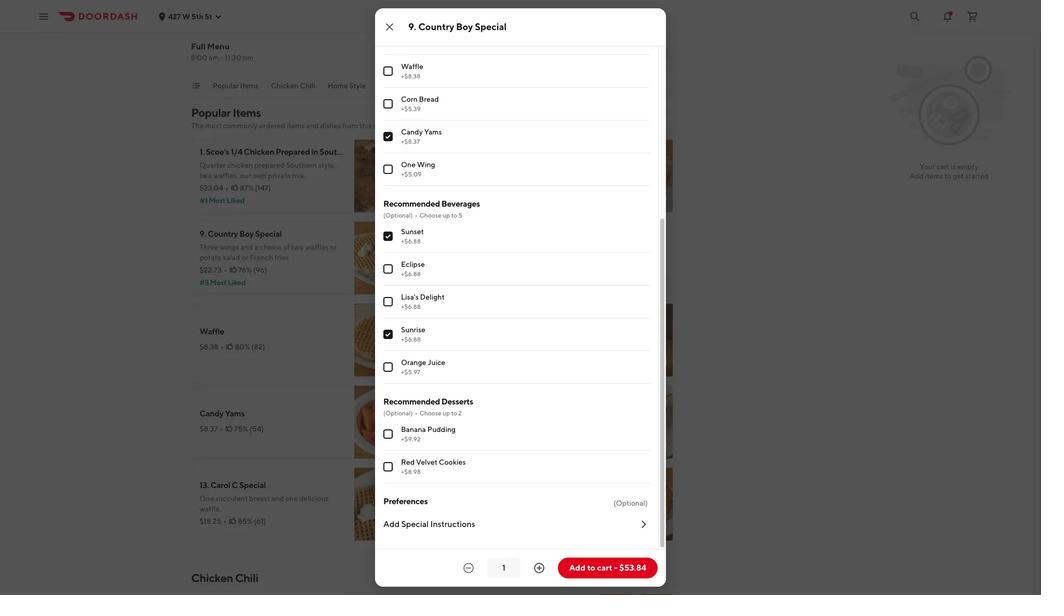 Task type: describe. For each thing, give the bounding box(es) containing it.
• for 87% (147)
[[225, 184, 228, 192]]

corn bread image
[[599, 468, 673, 541]]

recommended for recommended beverages (optional) • choose up to 5
[[383, 199, 440, 209]]

wing for one wing +$5.09
[[417, 161, 435, 169]]

pm
[[243, 54, 254, 62]]

+$6.88 for eclipse
[[401, 270, 421, 278]]

$53.84
[[619, 563, 646, 573]]

is
[[951, 163, 956, 171]]

87%
[[240, 184, 254, 192]]

sunset +$6.88
[[401, 228, 424, 245]]

items inside your cart is empty add items to get started
[[925, 172, 943, 180]]

sunrise +$6.88
[[401, 326, 425, 344]]

1.
[[199, 147, 204, 157]]

items for popular items
[[240, 82, 259, 90]]

orange juice +$5.97
[[401, 359, 445, 376]]

private
[[268, 171, 291, 180]]

breast
[[249, 495, 270, 503]]

• for 76% (96)
[[224, 266, 227, 274]]

sunrise
[[401, 326, 425, 334]]

+$6.88 for sunrise
[[401, 336, 421, 344]]

0 items, open order cart image
[[966, 10, 979, 23]]

• for 80% (82)
[[220, 343, 223, 351]]

chili inside button
[[300, 82, 315, 90]]

add for 1. scoe's 1/4 chicken prepared in southern style image
[[401, 194, 416, 203]]

85%
[[238, 517, 252, 526]]

liked for 1/4
[[227, 196, 244, 205]]

extra condiments button
[[519, 81, 579, 97]]

comes with choice of chicken.
[[445, 248, 544, 257]]

menu
[[207, 42, 230, 51]]

9. for 9. country boy special
[[408, 21, 416, 32]]

home
[[328, 82, 348, 90]]

yams for candy yams +$8.37
[[424, 128, 442, 136]]

dishes
[[320, 122, 341, 130]]

1/4
[[231, 147, 242, 157]]

0 horizontal spatial chili
[[235, 571, 258, 585]]

$18.25
[[199, 517, 221, 526]]

and inside 9. country boy special three wings and a choice of two waffles or potato salad or french fries
[[240, 243, 253, 251]]

5th
[[192, 12, 203, 21]]

decrease quantity by 1 image
[[462, 562, 475, 575]]

corn
[[401, 95, 418, 104]]

get
[[953, 172, 964, 180]]

87% (147)
[[240, 184, 271, 192]]

salad
[[223, 254, 240, 262]]

0 vertical spatial beverages
[[472, 82, 507, 90]]

+$8.38
[[401, 72, 420, 80]]

wings
[[220, 243, 239, 251]]

9. country boy special
[[408, 21, 507, 32]]

#1
[[199, 196, 208, 205]]

(54)
[[250, 425, 264, 433]]

• for 70% (47)
[[466, 348, 469, 356]]

country for 9. country boy special three wings and a choice of two waffles or potato salad or french fries
[[208, 229, 238, 239]]

(47)
[[496, 348, 509, 356]]

sunset for sunset
[[445, 322, 470, 331]]

carol
[[210, 481, 230, 490]]

+$6.88 for sunset
[[401, 238, 421, 245]]

0 horizontal spatial southern
[[286, 161, 317, 169]]

cookies
[[439, 458, 466, 467]]

0 horizontal spatial or
[[242, 254, 248, 262]]

liked for boy
[[228, 278, 246, 287]]

+$6.88 inside lisa's delight +$6.88
[[401, 303, 421, 311]]

one wing
[[445, 409, 483, 419]]

your cart is empty add items to get started
[[909, 163, 989, 180]]

1 vertical spatial chicken chili
[[191, 571, 258, 585]]

Current quantity is 1 number field
[[494, 563, 514, 574]]

76%
[[238, 266, 252, 274]]

1 vertical spatial sides
[[442, 82, 460, 90]]

(87)
[[497, 179, 510, 187]]

a
[[254, 243, 258, 251]]

am
[[209, 54, 219, 62]]

waffle +$8.38
[[401, 62, 423, 80]]

waffles
[[305, 243, 329, 251]]

add inside your cart is empty add items to get started
[[909, 172, 924, 180]]

scoe's
[[206, 147, 229, 157]]

5
[[458, 212, 462, 219]]

• for 80% (87)
[[466, 179, 469, 187]]

- inside "button"
[[614, 563, 618, 573]]

red
[[401, 458, 415, 467]]

9. country boy special dialog
[[375, 0, 666, 587]]

add for candy yams image
[[401, 441, 416, 449]]

add for mac & cheese image
[[646, 194, 661, 203]]

75% (54)
[[234, 425, 264, 433]]

70%
[[480, 348, 495, 356]]

add button for sunset
[[640, 354, 667, 371]]

special for 13. carol c special one succulent breast and one delicious waffle.
[[239, 481, 266, 490]]

$8.37
[[199, 425, 218, 433]]

add button for $8.98
[[640, 190, 667, 207]]

70% (47)
[[480, 348, 509, 356]]

most for country
[[210, 278, 227, 287]]

popular for popular items
[[213, 82, 239, 90]]

close 9. country boy special image
[[383, 21, 396, 33]]

waffle for waffle +$8.38
[[401, 62, 423, 71]]

#3 most liked
[[199, 278, 246, 287]]

recommended desserts group
[[383, 397, 650, 484]]

popular items the most commonly ordered items and dishes from this store
[[191, 106, 390, 130]]

pudding
[[427, 426, 456, 434]]

cart inside your cart is empty add items to get started
[[936, 163, 949, 171]]

our
[[240, 171, 251, 180]]

chicken
[[227, 161, 253, 169]]

$8.98
[[445, 179, 464, 187]]

(96)
[[253, 266, 267, 274]]

boy for 9. country boy special three wings and a choice of two waffles or potato salad or french fries
[[239, 229, 254, 239]]

• inside the recommended desserts (optional) • choose up to 2
[[415, 409, 417, 417]]

increase quantity by 1 image
[[533, 562, 545, 575]]

banana
[[401, 426, 426, 434]]

+$5.09
[[401, 171, 422, 178]]

1 horizontal spatial choice
[[485, 248, 507, 257]]

home style
[[328, 82, 366, 90]]

80% (82)
[[235, 343, 265, 351]]

recommended beverages group
[[383, 199, 650, 384]]

style,
[[318, 161, 336, 169]]

this
[[359, 122, 371, 130]]

and for carol
[[271, 495, 284, 503]]

style inside 1. scoe's 1/4 chicken prepared in southern style quarter chicken prepared southern style, two waffles, our own private mix.
[[355, 147, 374, 157]]

country for 9. country boy special
[[418, 21, 454, 32]]

mac & cheese +$8.98
[[401, 30, 448, 47]]

chicken chili button
[[271, 81, 315, 97]]

one for one wing
[[445, 409, 461, 419]]

mac & cheese image
[[599, 139, 673, 213]]

add for corn bread image
[[646, 523, 661, 531]]

11:30
[[225, 54, 242, 62]]

yams for candy yams
[[225, 409, 245, 419]]

extra
[[519, 82, 537, 90]]

1 horizontal spatial southern
[[320, 147, 354, 157]]

sides inside group
[[441, 1, 461, 11]]

two inside 9. country boy special three wings and a choice of two waffles or potato salad or french fries
[[291, 243, 304, 251]]

add button for candy yams
[[395, 436, 422, 453]]

ordered
[[259, 122, 285, 130]]

$8.37 •
[[199, 425, 223, 433]]

and
[[463, 1, 478, 11]]

to for beverages
[[451, 212, 457, 219]]

0 vertical spatial chicken chili
[[271, 82, 315, 90]]

c
[[232, 481, 238, 490]]

0 vertical spatial or
[[330, 243, 337, 251]]

candy for candy yams +$8.37
[[401, 128, 423, 136]]

one inside the 13. carol c special one succulent breast and one delicious waffle.
[[199, 495, 214, 503]]

two inside 1. scoe's 1/4 chicken prepared in southern style quarter chicken prepared southern style, two waffles, our own private mix.
[[199, 171, 212, 180]]

add for the waffle image
[[401, 358, 416, 367]]

succulent
[[215, 495, 248, 503]]

special inside button
[[401, 520, 429, 529]]

candy yams +$8.37
[[401, 128, 442, 146]]

candy yams image
[[354, 385, 428, 459]]

notification bell image
[[941, 10, 954, 23]]

$22.73 •
[[199, 266, 227, 274]]

candy yams
[[199, 409, 245, 419]]



Task type: vqa. For each thing, say whether or not it's contained in the screenshot.
9. within dialog
yes



Task type: locate. For each thing, give the bounding box(es) containing it.
or
[[330, 243, 337, 251], [242, 254, 248, 262]]

to left get
[[944, 172, 951, 180]]

3 recommended from the top
[[383, 397, 440, 407]]

$8.98 •
[[445, 179, 469, 187]]

items for popular items the most commonly ordered items and dishes from this store
[[233, 106, 261, 119]]

boy inside dialog
[[456, 21, 473, 32]]

1 horizontal spatial two
[[291, 243, 304, 251]]

1 vertical spatial 9.
[[199, 229, 206, 239]]

1 vertical spatial liked
[[228, 278, 246, 287]]

choose up sunset +$6.88
[[420, 212, 441, 219]]

2 vertical spatial recommended
[[383, 397, 440, 407]]

one
[[285, 495, 298, 503]]

1 horizontal spatial or
[[330, 243, 337, 251]]

$18.25 •
[[199, 517, 226, 526]]

prepared
[[276, 147, 310, 157]]

one
[[401, 161, 416, 169], [445, 409, 461, 419], [199, 495, 214, 503]]

sunset down recommended beverages (optional) • choose up to 5
[[401, 228, 424, 236]]

1 vertical spatial southern
[[286, 161, 317, 169]]

or up 76%
[[242, 254, 248, 262]]

waffle up $8.38 • at the left bottom of the page
[[199, 327, 224, 337]]

0 horizontal spatial choice
[[260, 243, 282, 251]]

two down quarter
[[199, 171, 212, 180]]

recommended for recommended desserts (optional) • choose up to 2
[[383, 397, 440, 407]]

of up the "fries"
[[283, 243, 290, 251]]

+$8.98 down red
[[401, 468, 421, 476]]

southern
[[320, 147, 354, 157], [286, 161, 317, 169]]

special down apps
[[475, 21, 507, 32]]

yams up 75%
[[225, 409, 245, 419]]

wing right "2"
[[462, 409, 483, 419]]

special down 'preferences'
[[401, 520, 429, 529]]

+$6.88 up eclipse
[[401, 238, 421, 245]]

chicken inside button
[[271, 82, 299, 90]]

1 vertical spatial one
[[445, 409, 461, 419]]

yams down the corn bread +$5.39
[[424, 128, 442, 136]]

to for cart
[[944, 172, 951, 180]]

1 vertical spatial or
[[242, 254, 248, 262]]

+$8.98 inside mac & cheese +$8.98
[[401, 40, 421, 47]]

0 horizontal spatial boy
[[239, 229, 254, 239]]

0 vertical spatial country
[[418, 21, 454, 32]]

own
[[253, 171, 267, 180]]

1 vertical spatial wing
[[462, 409, 483, 419]]

(82)
[[251, 343, 265, 351]]

recommended for recommended sides and apps
[[383, 1, 440, 11]]

special for 9. country boy special three wings and a choice of two waffles or potato salad or french fries
[[255, 229, 282, 239]]

• right $8.98
[[466, 179, 469, 187]]

to left "2"
[[451, 409, 457, 417]]

candy inside "candy yams +$8.37"
[[401, 128, 423, 136]]

1 vertical spatial chili
[[235, 571, 258, 585]]

0 vertical spatial chili
[[300, 82, 315, 90]]

1 horizontal spatial cart
[[936, 163, 949, 171]]

• right $8.38
[[220, 343, 223, 351]]

recommended up banana
[[383, 397, 440, 407]]

1 vertical spatial country
[[208, 229, 238, 239]]

&
[[417, 30, 422, 38]]

choose inside recommended beverages (optional) • choose up to 5
[[420, 212, 441, 219]]

most
[[205, 122, 222, 130]]

candy for candy yams
[[199, 409, 223, 419]]

special inside 9. country boy special three wings and a choice of two waffles or potato salad or french fries
[[255, 229, 282, 239]]

2 vertical spatial chicken
[[191, 571, 233, 585]]

beverages button
[[472, 81, 507, 97]]

style down this
[[355, 147, 374, 157]]

to inside "button"
[[587, 563, 595, 573]]

• up banana
[[415, 409, 417, 417]]

0 vertical spatial and
[[306, 122, 319, 130]]

special inside the 13. carol c special one succulent breast and one delicious waffle.
[[239, 481, 266, 490]]

choose for desserts
[[420, 409, 441, 417]]

country inside 9. country boy special three wings and a choice of two waffles or potato salad or french fries
[[208, 229, 238, 239]]

(optional) inside recommended beverages (optional) • choose up to 5
[[383, 212, 413, 219]]

and for items
[[306, 122, 319, 130]]

recommended down +$5.09
[[383, 199, 440, 209]]

1 vertical spatial cart
[[597, 563, 612, 573]]

choose inside the recommended desserts (optional) • choose up to 2
[[420, 409, 441, 417]]

0 vertical spatial waffle
[[401, 62, 423, 71]]

Item Search search field
[[524, 49, 665, 60]]

0 vertical spatial items
[[240, 82, 259, 90]]

prepared
[[254, 161, 285, 169]]

13.
[[199, 481, 209, 490]]

liked down 76%
[[228, 278, 246, 287]]

1 vertical spatial style
[[355, 147, 374, 157]]

add for sunset 'image'
[[646, 358, 661, 367]]

one wing image
[[599, 385, 673, 459]]

- left $53.84
[[614, 563, 618, 573]]

2 up from the top
[[443, 409, 450, 417]]

+$8.98 for mac
[[401, 40, 421, 47]]

None checkbox
[[383, 67, 393, 76], [383, 99, 393, 109], [383, 165, 393, 174], [383, 330, 393, 339], [383, 430, 393, 439], [383, 462, 393, 472], [383, 67, 393, 76], [383, 99, 393, 109], [383, 165, 393, 174], [383, 330, 393, 339], [383, 430, 393, 439], [383, 462, 393, 472]]

9. for 9. country boy special three wings and a choice of two waffles or potato salad or french fries
[[199, 229, 206, 239]]

0 horizontal spatial wing
[[417, 161, 435, 169]]

southern up style,
[[320, 147, 354, 157]]

9. inside dialog
[[408, 21, 416, 32]]

wing up +$5.09
[[417, 161, 435, 169]]

country down recommended sides and apps
[[418, 21, 454, 32]]

80% for 80% (87)
[[480, 179, 496, 187]]

items down your
[[925, 172, 943, 180]]

popular inside button
[[213, 82, 239, 90]]

up inside the recommended desserts (optional) • choose up to 2
[[443, 409, 450, 417]]

and left one
[[271, 495, 284, 503]]

0 horizontal spatial 9.
[[199, 229, 206, 239]]

0 horizontal spatial -
[[221, 54, 224, 62]]

recommended up mac
[[383, 1, 440, 11]]

items down pm
[[240, 82, 259, 90]]

one inside one wing +$5.09
[[401, 161, 416, 169]]

most for scoe's
[[209, 196, 225, 205]]

1 vertical spatial items
[[233, 106, 261, 119]]

cart inside "button"
[[597, 563, 612, 573]]

waffle inside recommended sides and apps group
[[401, 62, 423, 71]]

items inside button
[[240, 82, 259, 90]]

1 horizontal spatial sunset
[[445, 322, 470, 331]]

velvet
[[416, 458, 437, 467]]

(optional) for recommended desserts
[[383, 409, 413, 417]]

add inside "button"
[[569, 563, 586, 573]]

choice up french
[[260, 243, 282, 251]]

0 horizontal spatial two
[[199, 171, 212, 180]]

yams inside "candy yams +$8.37"
[[424, 128, 442, 136]]

boy inside 9. country boy special three wings and a choice of two waffles or potato salad or french fries
[[239, 229, 254, 239]]

wing
[[417, 161, 435, 169], [462, 409, 483, 419]]

popular items
[[213, 82, 259, 90]]

2
[[458, 409, 462, 417]]

boy up french
[[239, 229, 254, 239]]

open menu image
[[37, 10, 50, 23]]

2 +$8.98 from the top
[[401, 468, 421, 476]]

waffle.
[[199, 505, 221, 513]]

add button for waffle
[[395, 354, 422, 371]]

beverages up 5
[[441, 199, 480, 209]]

beverages left extra
[[472, 82, 507, 90]]

1 horizontal spatial of
[[509, 248, 515, 257]]

(optional) for recommended beverages
[[383, 212, 413, 219]]

(optional) inside the recommended desserts (optional) • choose up to 2
[[383, 409, 413, 417]]

427
[[168, 12, 181, 21]]

to for desserts
[[451, 409, 457, 417]]

sides left "and"
[[441, 1, 461, 11]]

0 horizontal spatial sunset
[[401, 228, 424, 236]]

sides button
[[442, 81, 460, 97]]

sunset for sunset +$6.88
[[401, 228, 424, 236]]

special
[[475, 21, 507, 32], [255, 229, 282, 239], [239, 481, 266, 490], [401, 520, 429, 529]]

1 horizontal spatial candy
[[401, 128, 423, 136]]

• inside recommended beverages (optional) • choose up to 5
[[415, 212, 417, 219]]

13. carol c special image
[[354, 468, 428, 541]]

80% left (82)
[[235, 343, 250, 351]]

1 horizontal spatial 80%
[[480, 179, 496, 187]]

popular down 11:30
[[213, 82, 239, 90]]

1 horizontal spatial -
[[614, 563, 618, 573]]

0 vertical spatial candy
[[401, 128, 423, 136]]

and left the a
[[240, 243, 253, 251]]

the
[[191, 122, 204, 130]]

up left "2"
[[443, 409, 450, 417]]

corn bread +$5.39
[[401, 95, 439, 113]]

0 vertical spatial cart
[[936, 163, 949, 171]]

recommended sides and apps
[[383, 1, 499, 11]]

two
[[199, 171, 212, 180], [291, 243, 304, 251]]

beverages inside recommended beverages (optional) • choose up to 5
[[441, 199, 480, 209]]

0 horizontal spatial chicken chili
[[191, 571, 258, 585]]

2 vertical spatial (optional)
[[613, 499, 648, 508]]

1 vertical spatial boy
[[239, 229, 254, 239]]

home style button
[[328, 81, 366, 97]]

+$5.39
[[401, 105, 421, 113]]

add for 13. carol c special image in the bottom of the page
[[401, 523, 416, 531]]

0 horizontal spatial one
[[199, 495, 214, 503]]

condiments
[[538, 82, 579, 90]]

- inside full menu 8:00 am - 11:30 pm
[[221, 54, 224, 62]]

2 recommended from the top
[[383, 199, 440, 209]]

add to cart - $53.84
[[569, 563, 646, 573]]

cheese
[[423, 30, 448, 38]]

country up 'wings'
[[208, 229, 238, 239]]

+$8.98 inside red velvet cookies +$8.98
[[401, 468, 421, 476]]

2 choose from the top
[[420, 409, 441, 417]]

add button for 1. scoe's 1/4 chicken prepared in southern style
[[395, 190, 422, 207]]

9. country boy special image
[[354, 221, 428, 295]]

1 recommended from the top
[[383, 1, 440, 11]]

2 horizontal spatial and
[[306, 122, 319, 130]]

items up "commonly"
[[233, 106, 261, 119]]

4 +$6.88 from the top
[[401, 336, 421, 344]]

liked
[[227, 196, 244, 205], [228, 278, 246, 287]]

$6.88
[[445, 348, 464, 356]]

boy down "and"
[[456, 21, 473, 32]]

choice inside 9. country boy special three wings and a choice of two waffles or potato salad or french fries
[[260, 243, 282, 251]]

0 vertical spatial popular
[[213, 82, 239, 90]]

0 vertical spatial boy
[[456, 21, 473, 32]]

apps
[[480, 1, 499, 11]]

9. country boy special three wings and a choice of two waffles or potato salad or french fries
[[199, 229, 337, 262]]

+$6.88 inside eclipse +$6.88
[[401, 270, 421, 278]]

+$8.98
[[401, 40, 421, 47], [401, 468, 421, 476]]

and inside popular items the most commonly ordered items and dishes from this store
[[306, 122, 319, 130]]

instructions
[[430, 520, 475, 529]]

2 horizontal spatial one
[[445, 409, 461, 419]]

chicken chili cheese fries image
[[354, 594, 428, 595]]

one for one wing +$5.09
[[401, 161, 416, 169]]

fries
[[275, 254, 289, 262]]

1 horizontal spatial chili
[[300, 82, 315, 90]]

1 vertical spatial +$8.98
[[401, 468, 421, 476]]

waffles,
[[213, 171, 239, 180]]

1 choose from the top
[[420, 212, 441, 219]]

1 horizontal spatial and
[[271, 495, 284, 503]]

85% (61)
[[238, 517, 266, 526]]

to left $53.84
[[587, 563, 595, 573]]

choose up pudding
[[420, 409, 441, 417]]

9. up three
[[199, 229, 206, 239]]

choice right with
[[485, 248, 507, 257]]

one down the 'desserts'
[[445, 409, 461, 419]]

add button for 13. carol c special
[[395, 518, 422, 535]]

lisa's delight +$6.88
[[401, 293, 445, 311]]

items inside popular items the most commonly ordered items and dishes from this store
[[287, 122, 305, 130]]

wing for one wing
[[462, 409, 483, 419]]

+$9.92
[[401, 435, 421, 443]]

style right home
[[350, 82, 366, 90]]

to inside the recommended desserts (optional) • choose up to 2
[[451, 409, 457, 417]]

+$6.88 down sunrise at the left bottom of the page
[[401, 336, 421, 344]]

special up breast
[[239, 481, 266, 490]]

1 vertical spatial popular
[[191, 106, 231, 119]]

80% (87)
[[480, 179, 510, 187]]

sunset inside recommended beverages group
[[401, 228, 424, 236]]

1 vertical spatial sunset
[[445, 322, 470, 331]]

1 vertical spatial beverages
[[441, 199, 480, 209]]

1 vertical spatial items
[[925, 172, 943, 180]]

75%
[[234, 425, 248, 433]]

items inside popular items the most commonly ordered items and dishes from this store
[[233, 106, 261, 119]]

1 +$8.98 from the top
[[401, 40, 421, 47]]

chicken chili
[[271, 82, 315, 90], [191, 571, 258, 585]]

add button for 9. country boy special
[[395, 272, 422, 289]]

red velvet cookies +$8.98
[[401, 458, 466, 476]]

• down waffles,
[[225, 184, 228, 192]]

+$6.88 down lisa's
[[401, 303, 421, 311]]

8:00
[[191, 54, 208, 62]]

items
[[240, 82, 259, 90], [233, 106, 261, 119]]

your
[[920, 163, 935, 171]]

1 +$6.88 from the top
[[401, 238, 421, 245]]

0 vertical spatial items
[[287, 122, 305, 130]]

liked down 87% at the left of the page
[[227, 196, 244, 205]]

cart left $53.84
[[597, 563, 612, 573]]

add to cart - $53.84 button
[[558, 558, 658, 579]]

0 vertical spatial style
[[350, 82, 366, 90]]

0 vertical spatial most
[[209, 196, 225, 205]]

1 vertical spatial candy
[[199, 409, 223, 419]]

80% for 80% (82)
[[235, 343, 250, 351]]

+$6.88 inside sunset +$6.88
[[401, 238, 421, 245]]

candy up the $8.37 • on the bottom of the page
[[199, 409, 223, 419]]

1 horizontal spatial waffle
[[401, 62, 423, 71]]

$8.38
[[199, 343, 218, 351]]

country inside dialog
[[418, 21, 454, 32]]

add special instructions
[[383, 520, 475, 529]]

popular up most
[[191, 106, 231, 119]]

• right $18.25 at left
[[223, 517, 226, 526]]

waffle for waffle
[[199, 327, 224, 337]]

and left dishes
[[306, 122, 319, 130]]

boy for 9. country boy special
[[456, 21, 473, 32]]

1 horizontal spatial wing
[[462, 409, 483, 419]]

1 vertical spatial choose
[[420, 409, 441, 417]]

empty
[[957, 163, 978, 171]]

$8.38 •
[[199, 343, 223, 351]]

0 horizontal spatial waffle
[[199, 327, 224, 337]]

• for 85% (61)
[[223, 517, 226, 526]]

up inside recommended beverages (optional) • choose up to 5
[[443, 212, 450, 219]]

sunset image
[[599, 303, 673, 377]]

delicious
[[299, 495, 329, 503]]

popular items button
[[213, 81, 259, 97]]

0 horizontal spatial candy
[[199, 409, 223, 419]]

chicken
[[271, 82, 299, 90], [244, 147, 274, 157], [191, 571, 233, 585]]

0 vertical spatial sides
[[441, 1, 461, 11]]

recommended inside the recommended desserts (optional) • choose up to 2
[[383, 397, 440, 407]]

style inside button
[[350, 82, 366, 90]]

bowl of chicken chili over white rice or beans image
[[599, 594, 673, 595]]

recommended sides and apps group
[[383, 1, 650, 186]]

0 horizontal spatial of
[[283, 243, 290, 251]]

add for the 9. country boy special image
[[401, 276, 416, 285]]

items right "ordered"
[[287, 122, 305, 130]]

2 vertical spatial one
[[199, 495, 214, 503]]

9. left &
[[408, 21, 416, 32]]

1. scoe's 1/4 chicken prepared in southern style image
[[354, 139, 428, 213]]

desserts
[[441, 397, 473, 407]]

(optional)
[[383, 212, 413, 219], [383, 409, 413, 417], [613, 499, 648, 508]]

0 vertical spatial wing
[[417, 161, 435, 169]]

0 vertical spatial one
[[401, 161, 416, 169]]

mix.
[[292, 171, 306, 180]]

3 +$6.88 from the top
[[401, 303, 421, 311]]

1 vertical spatial two
[[291, 243, 304, 251]]

1 vertical spatial and
[[240, 243, 253, 251]]

two left waffles
[[291, 243, 304, 251]]

• right $8.37
[[220, 425, 223, 433]]

waffle image
[[354, 303, 428, 377]]

0 vertical spatial chicken
[[271, 82, 299, 90]]

wing inside one wing +$5.09
[[417, 161, 435, 169]]

• right $6.88
[[466, 348, 469, 356]]

1 vertical spatial recommended
[[383, 199, 440, 209]]

sides right combos
[[442, 82, 460, 90]]

popular inside popular items the most commonly ordered items and dishes from this store
[[191, 106, 231, 119]]

0 horizontal spatial cart
[[597, 563, 612, 573]]

1 horizontal spatial country
[[418, 21, 454, 32]]

commonly
[[223, 122, 258, 130]]

1 horizontal spatial chicken chili
[[271, 82, 315, 90]]

None checkbox
[[383, 132, 393, 141], [383, 232, 393, 241], [383, 265, 393, 274], [383, 297, 393, 307], [383, 363, 393, 372], [383, 132, 393, 141], [383, 232, 393, 241], [383, 265, 393, 274], [383, 297, 393, 307], [383, 363, 393, 372]]

up for desserts
[[443, 409, 450, 417]]

1 vertical spatial up
[[443, 409, 450, 417]]

-
[[221, 54, 224, 62], [614, 563, 618, 573]]

0 horizontal spatial items
[[287, 122, 305, 130]]

add for one wing image
[[646, 441, 661, 449]]

most
[[209, 196, 225, 205], [210, 278, 227, 287]]

juice
[[428, 359, 445, 367]]

1 vertical spatial (optional)
[[383, 409, 413, 417]]

2 vertical spatial and
[[271, 495, 284, 503]]

0 vertical spatial liked
[[227, 196, 244, 205]]

1 up from the top
[[443, 212, 450, 219]]

french
[[250, 254, 273, 262]]

• up sunset +$6.88
[[415, 212, 417, 219]]

+$6.88 inside sunrise +$6.88
[[401, 336, 421, 344]]

up for beverages
[[443, 212, 450, 219]]

0 vertical spatial choose
[[420, 212, 441, 219]]

0 horizontal spatial and
[[240, 243, 253, 251]]

+$6.88 down eclipse
[[401, 270, 421, 278]]

w
[[182, 12, 190, 21]]

or right waffles
[[330, 243, 337, 251]]

of left chicken.
[[509, 248, 515, 257]]

76% (96)
[[238, 266, 267, 274]]

most down $23.04 •
[[209, 196, 225, 205]]

chicken inside 1. scoe's 1/4 chicken prepared in southern style quarter chicken prepared southern style, two waffles, our own private mix.
[[244, 147, 274, 157]]

0 vertical spatial two
[[199, 171, 212, 180]]

• up the #3 most liked
[[224, 266, 227, 274]]

and inside the 13. carol c special one succulent breast and one delicious waffle.
[[271, 495, 284, 503]]

special for 9. country boy special
[[475, 21, 507, 32]]

popular for popular items the most commonly ordered items and dishes from this store
[[191, 106, 231, 119]]

special up the a
[[255, 229, 282, 239]]

to inside your cart is empty add items to get started
[[944, 172, 951, 180]]

one up +$5.09
[[401, 161, 416, 169]]

- right am
[[221, 54, 224, 62]]

0 vertical spatial up
[[443, 212, 450, 219]]

to inside recommended beverages (optional) • choose up to 5
[[451, 212, 457, 219]]

0 vertical spatial (optional)
[[383, 212, 413, 219]]

427 w 5th st button
[[158, 12, 223, 21]]

+$8.37
[[401, 138, 420, 146]]

0 vertical spatial yams
[[424, 128, 442, 136]]

1 vertical spatial -
[[614, 563, 618, 573]]

up
[[443, 212, 450, 219], [443, 409, 450, 417]]

up left 5
[[443, 212, 450, 219]]

add button for one wing
[[640, 436, 667, 453]]

0 vertical spatial recommended
[[383, 1, 440, 11]]

one wing +$5.09
[[401, 161, 435, 178]]

80% left (87)
[[480, 179, 496, 187]]

one up waffle.
[[199, 495, 214, 503]]

southern up mix.
[[286, 161, 317, 169]]

choose for beverages
[[420, 212, 441, 219]]

full
[[191, 42, 206, 51]]

st
[[205, 12, 212, 21]]

combos
[[401, 82, 429, 90]]

of inside 9. country boy special three wings and a choice of two waffles or potato salad or french fries
[[283, 243, 290, 251]]

1 horizontal spatial 9.
[[408, 21, 416, 32]]

2 +$6.88 from the top
[[401, 270, 421, 278]]

+$8.98 down mac
[[401, 40, 421, 47]]

+$8.98 for red
[[401, 468, 421, 476]]

1 horizontal spatial yams
[[424, 128, 442, 136]]

recommended desserts (optional) • choose up to 2
[[383, 397, 473, 417]]

1 vertical spatial yams
[[225, 409, 245, 419]]

most down the $22.73 •
[[210, 278, 227, 287]]

0 vertical spatial 80%
[[480, 179, 496, 187]]

sunset up "$6.88 •"
[[445, 322, 470, 331]]

0 horizontal spatial country
[[208, 229, 238, 239]]

9. inside 9. country boy special three wings and a choice of two waffles or potato salad or french fries
[[199, 229, 206, 239]]

house combos
[[379, 82, 429, 90]]

cart left is
[[936, 163, 949, 171]]

delight
[[420, 293, 445, 301]]

eclipse +$6.88
[[401, 260, 425, 278]]

candy up +$8.37
[[401, 128, 423, 136]]

waffle up +$8.38
[[401, 62, 423, 71]]

427 w 5th st
[[168, 12, 212, 21]]

recommended inside recommended beverages (optional) • choose up to 5
[[383, 199, 440, 209]]

0 vertical spatial 9.
[[408, 21, 416, 32]]

1 vertical spatial most
[[210, 278, 227, 287]]

• for 75% (54)
[[220, 425, 223, 433]]

1 vertical spatial chicken
[[244, 147, 274, 157]]

potato
[[199, 254, 221, 262]]

to left 5
[[451, 212, 457, 219]]



